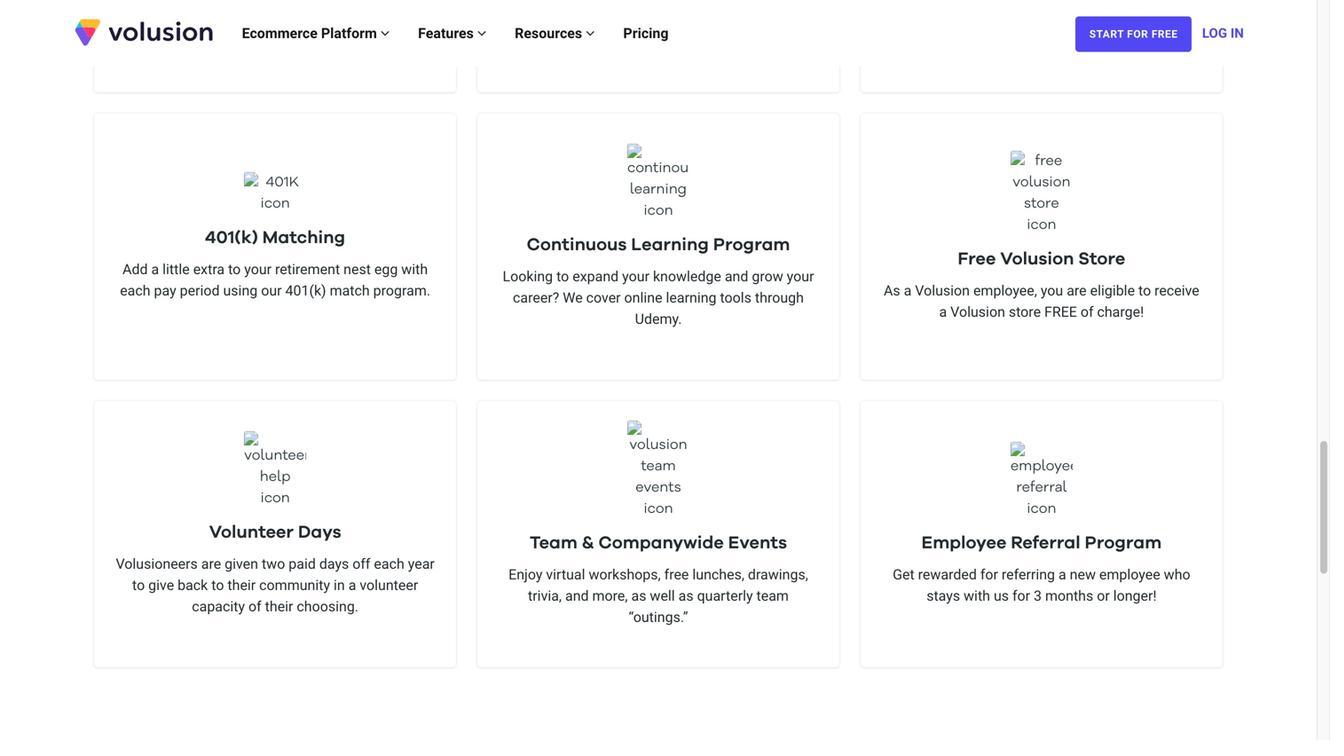 Task type: locate. For each thing, give the bounding box(es) containing it.
are up free
[[1067, 282, 1087, 299]]

1 vertical spatial you
[[1041, 282, 1064, 299]]

0 vertical spatial and
[[725, 268, 749, 285]]

us
[[994, 588, 1010, 605]]

year
[[408, 556, 435, 573]]

a
[[151, 261, 159, 278], [904, 282, 912, 299], [940, 304, 948, 320], [1059, 566, 1067, 583], [349, 577, 356, 594]]

looking to expand your knowledge and grow your career? we cover online learning tools through udemy.
[[503, 268, 815, 328]]

egg
[[375, 261, 398, 278]]

0 vertical spatial program
[[714, 236, 791, 254]]

1 angle down image from the left
[[381, 26, 390, 40]]

1 vertical spatial of
[[249, 598, 262, 615]]

1 vertical spatial volusion
[[916, 282, 970, 299]]

continous learning icon image
[[628, 144, 690, 222]]

and inside looking to expand your knowledge and grow your career? we cover online learning tools through udemy.
[[725, 268, 749, 285]]

or left longer!
[[1098, 588, 1110, 605]]

0 horizontal spatial you
[[340, 0, 363, 8]]

your
[[244, 261, 272, 278], [623, 268, 650, 285], [787, 268, 815, 285]]

with inside get rewarded for referring a new employee who stays with us for 3 months or longer!
[[964, 588, 991, 605]]

0 horizontal spatial as
[[632, 588, 647, 605]]

1 horizontal spatial as
[[679, 588, 694, 605]]

each down add
[[120, 282, 151, 299]]

volusion right as
[[916, 282, 970, 299]]

you up free
[[1041, 282, 1064, 299]]

your up online
[[623, 268, 650, 285]]

and inside enjoy virtual workshops, free lunches, drawings, trivia, and more, as well as quarterly team "outings."
[[566, 588, 589, 605]]

0 vertical spatial 401(k)
[[205, 229, 258, 247]]

each up volunteer
[[374, 556, 405, 573]]

0 vertical spatial volusion
[[1001, 250, 1075, 268]]

0 horizontal spatial of
[[249, 598, 262, 615]]

day,
[[172, 12, 196, 29]]

quarterly
[[697, 588, 753, 605]]

companywide
[[599, 534, 724, 552]]

1 vertical spatial 401(k)
[[285, 282, 326, 299]]

ecommerce
[[242, 25, 318, 42]]

employee referral program
[[922, 534, 1162, 552]]

0 vertical spatial or
[[260, 12, 273, 29]]

you inside the as a volusion employee, you are eligible to receive a volusion store free of charge!
[[1041, 282, 1064, 299]]

0 horizontal spatial and
[[566, 588, 589, 605]]

in
[[1231, 25, 1245, 41]]

1 vertical spatial are
[[201, 556, 221, 573]]

to right eligible on the right top of page
[[1139, 282, 1152, 299]]

are up back on the bottom left
[[201, 556, 221, 573]]

0 horizontal spatial free
[[958, 250, 997, 268]]

a left new in the bottom of the page
[[1059, 566, 1067, 583]]

angle down image left pricing
[[586, 26, 595, 40]]

0 horizontal spatial program
[[714, 236, 791, 254]]

paid
[[289, 556, 316, 573]]

ecommerce platform link
[[228, 7, 404, 60]]

angle down image down take
[[381, 26, 390, 40]]

and up tools
[[725, 268, 749, 285]]

401(k) up extra at the left of page
[[205, 229, 258, 247]]

drawings,
[[748, 566, 809, 583]]

0 vertical spatial are
[[1067, 282, 1087, 299]]

their down community
[[265, 598, 293, 615]]

of inside the as a volusion employee, you are eligible to receive a volusion store free of charge!
[[1081, 304, 1094, 320]]

career?
[[513, 289, 560, 306]]

2 as from the left
[[679, 588, 694, 605]]

0 horizontal spatial your
[[244, 261, 272, 278]]

1 vertical spatial program
[[1085, 534, 1162, 552]]

workshops,
[[589, 566, 661, 583]]

1 vertical spatial with
[[964, 588, 991, 605]]

volunteer
[[209, 524, 294, 541]]

of right free
[[1081, 304, 1094, 320]]

2 vertical spatial volusion
[[951, 304, 1006, 320]]

your inside add a little extra to your retirement nest egg with each pay period using our 401(k) match program.
[[244, 261, 272, 278]]

give
[[148, 577, 174, 594]]

0 horizontal spatial are
[[201, 556, 221, 573]]

1 horizontal spatial or
[[1098, 588, 1110, 605]]

angle down image
[[478, 26, 487, 40]]

a inside add a little extra to your retirement nest egg with each pay period using our 401(k) match program.
[[151, 261, 159, 278]]

0 vertical spatial each
[[120, 282, 151, 299]]

you up day
[[340, 0, 363, 8]]

that
[[397, 0, 422, 8]]

program.
[[374, 282, 431, 299]]

1 vertical spatial for
[[1013, 588, 1031, 605]]

udemy.
[[635, 311, 682, 328]]

are inside the as a volusion employee, you are eligible to receive a volusion store free of charge!
[[1067, 282, 1087, 299]]

as left well
[[632, 588, 647, 605]]

store
[[1009, 304, 1042, 320]]

volusion up the as a volusion employee, you are eligible to receive a volusion store free of charge!
[[1001, 250, 1075, 268]]

with
[[402, 261, 428, 278], [964, 588, 991, 605]]

continuous
[[527, 236, 627, 254]]

volusion team events icon image
[[628, 421, 690, 520]]

their down given
[[228, 577, 256, 594]]

store
[[1079, 250, 1126, 268]]

as down free
[[679, 588, 694, 605]]

with left the "us"
[[964, 588, 991, 605]]

start
[[1090, 28, 1125, 40]]

knowledge
[[653, 268, 722, 285]]

start for free
[[1090, 28, 1179, 40]]

add a little extra to your retirement nest egg with each pay period using our 401(k) match program.
[[120, 261, 431, 299]]

and down virtual
[[566, 588, 589, 605]]

1 horizontal spatial each
[[374, 556, 405, 573]]

1 vertical spatial and
[[566, 588, 589, 605]]

of right capacity
[[249, 598, 262, 615]]

as
[[632, 588, 647, 605], [679, 588, 694, 605]]

0 horizontal spatial each
[[120, 282, 151, 299]]

0 vertical spatial with
[[402, 261, 428, 278]]

1 horizontal spatial with
[[964, 588, 991, 605]]

1 horizontal spatial 401(k)
[[285, 282, 326, 299]]

0 horizontal spatial or
[[260, 12, 273, 29]]

0 horizontal spatial angle down image
[[381, 26, 390, 40]]

to up we
[[557, 268, 569, 285]]

1 horizontal spatial free
[[1152, 28, 1179, 40]]

free volusion store icon image
[[1011, 151, 1073, 236]]

1 horizontal spatial program
[[1085, 534, 1162, 552]]

or down pto
[[260, 12, 273, 29]]

for up the "us"
[[981, 566, 999, 583]]

for left 3
[[1013, 588, 1031, 605]]

days
[[319, 556, 349, 573]]

with for matching
[[402, 261, 428, 278]]

free volusion store
[[958, 250, 1126, 268]]

continuous learning program
[[527, 236, 791, 254]]

free up employee,
[[958, 250, 997, 268]]

0 horizontal spatial for
[[981, 566, 999, 583]]

for
[[981, 566, 999, 583], [1013, 588, 1031, 605]]

as
[[884, 282, 901, 299]]

1 horizontal spatial of
[[1081, 304, 1094, 320]]

enjoy
[[509, 566, 543, 583]]

0 vertical spatial of
[[1081, 304, 1094, 320]]

2 angle down image from the left
[[586, 26, 595, 40]]

with up program.
[[402, 261, 428, 278]]

our
[[129, 0, 151, 8]]

trivia,
[[528, 588, 562, 605]]

1 horizontal spatial for
[[1013, 588, 1031, 605]]

each
[[120, 282, 151, 299], [374, 556, 405, 573]]

team
[[757, 588, 789, 605]]

as a volusion employee, you are eligible to receive a volusion store free of charge!
[[884, 282, 1200, 320]]

angle down image inside resources link
[[586, 26, 595, 40]]

program up grow
[[714, 236, 791, 254]]

of inside volusioneers are given two paid days off each year to give back to their community in a volunteer capacity of their choosing.
[[249, 598, 262, 615]]

a right in
[[349, 577, 356, 594]]

your up through
[[787, 268, 815, 285]]

volunteer days
[[209, 524, 342, 541]]

referral
[[1011, 534, 1081, 552]]

0 vertical spatial you
[[340, 0, 363, 8]]

day
[[335, 12, 357, 29]]

start for free link
[[1076, 16, 1193, 52]]

1 vertical spatial or
[[1098, 588, 1110, 605]]

1 horizontal spatial are
[[1067, 282, 1087, 299]]

0 horizontal spatial 401(k)
[[205, 229, 258, 247]]

with inside add a little extra to your retirement nest egg with each pay period using our 401(k) match program.
[[402, 261, 428, 278]]

a left store
[[940, 304, 948, 320]]

0 horizontal spatial with
[[402, 261, 428, 278]]

their
[[228, 577, 256, 594], [265, 598, 293, 615]]

1 horizontal spatial you
[[1041, 282, 1064, 299]]

you
[[340, 0, 363, 8], [1041, 282, 1064, 299]]

1 horizontal spatial and
[[725, 268, 749, 285]]

volusion down employee,
[[951, 304, 1006, 320]]

or
[[260, 12, 273, 29], [1098, 588, 1110, 605]]

employee
[[1100, 566, 1161, 583]]

of
[[1081, 304, 1094, 320], [249, 598, 262, 615]]

flexible
[[194, 0, 239, 8]]

angle down image
[[381, 26, 390, 40], [586, 26, 595, 40]]

1 vertical spatial each
[[374, 556, 405, 573]]

with for referral
[[964, 588, 991, 605]]

your up our
[[244, 261, 272, 278]]

free right for
[[1152, 28, 1179, 40]]

401(k) down retirement
[[285, 282, 326, 299]]

lets
[[314, 0, 337, 8]]

volunteer help icon image
[[244, 431, 306, 510]]

program up employee
[[1085, 534, 1162, 552]]

to up capacity
[[212, 577, 224, 594]]

angle down image inside the ecommerce platform link
[[381, 26, 390, 40]]

matching
[[262, 229, 345, 247]]

resources
[[515, 25, 586, 42]]

0 vertical spatial free
[[1152, 28, 1179, 40]]

0 horizontal spatial their
[[228, 577, 256, 594]]

referring
[[1002, 566, 1056, 583]]

a right add
[[151, 261, 159, 278]]

to up using
[[228, 261, 241, 278]]

months
[[1046, 588, 1094, 605]]

1 horizontal spatial angle down image
[[586, 26, 595, 40]]

1 horizontal spatial their
[[265, 598, 293, 615]]



Task type: vqa. For each thing, say whether or not it's contained in the screenshot.
Team
yes



Task type: describe. For each thing, give the bounding box(es) containing it.
back
[[178, 577, 208, 594]]

two
[[262, 556, 285, 573]]

for
[[1128, 28, 1149, 40]]

personal
[[276, 12, 331, 29]]

1 vertical spatial their
[[265, 598, 293, 615]]

a inside get rewarded for referring a new employee who stays with us for 3 months or longer!
[[1059, 566, 1067, 583]]

free inside start for free link
[[1152, 28, 1179, 40]]

volusioneers
[[116, 556, 198, 573]]

401(k) inside add a little extra to your retirement nest egg with each pay period using our 401(k) match program.
[[285, 282, 326, 299]]

capacity
[[192, 598, 245, 615]]

retirement
[[275, 261, 340, 278]]

rewarded
[[919, 566, 977, 583]]

free
[[665, 566, 689, 583]]

features
[[418, 25, 478, 42]]

or inside get rewarded for referring a new employee who stays with us for 3 months or longer!
[[1098, 588, 1110, 605]]

are inside volusioneers are given two paid days off each year to give back to their community in a volunteer capacity of their choosing.
[[201, 556, 221, 573]]

employee,
[[974, 282, 1038, 299]]

learning
[[666, 289, 717, 306]]

more,
[[593, 588, 628, 605]]

learning
[[632, 236, 709, 254]]

extra
[[193, 261, 225, 278]]

new
[[1070, 566, 1096, 583]]

lunches,
[[693, 566, 745, 583]]

platform
[[321, 25, 377, 42]]

nest
[[344, 261, 371, 278]]

community
[[259, 577, 330, 594]]

pay
[[154, 282, 176, 299]]

looking
[[503, 268, 553, 285]]

pricing link
[[609, 7, 683, 60]]

program for employee referral program
[[1085, 534, 1162, 552]]

to inside looking to expand your knowledge and grow your career? we cover online learning tools through udemy.
[[557, 268, 569, 285]]

take
[[366, 0, 393, 8]]

well
[[650, 588, 675, 605]]

using
[[223, 282, 258, 299]]

3
[[1034, 588, 1042, 605]]

add
[[123, 261, 148, 278]]

each inside volusioneers are given two paid days off each year to give back to their community in a volunteer capacity of their choosing.
[[374, 556, 405, 573]]

a inside volusioneers are given two paid days off each year to give back to their community in a volunteer capacity of their choosing.
[[349, 577, 356, 594]]

2 horizontal spatial your
[[787, 268, 815, 285]]

or inside our super-flexible pto policy lets you take that sick day, vacation, or personal day without stressing out.
[[260, 12, 273, 29]]

angle down image for ecommerce platform
[[381, 26, 390, 40]]

cover
[[587, 289, 621, 306]]

in
[[334, 577, 345, 594]]

given
[[225, 556, 258, 573]]

free
[[1045, 304, 1078, 320]]

volusioneers are given two paid days off each year to give back to their community in a volunteer capacity of their choosing.
[[116, 556, 435, 615]]

pricing
[[624, 25, 669, 42]]

through
[[755, 289, 804, 306]]

get rewarded for referring a new employee who stays with us for 3 months or longer!
[[893, 566, 1191, 605]]

&
[[582, 534, 595, 552]]

log
[[1203, 25, 1228, 41]]

you inside our super-flexible pto policy lets you take that sick day, vacation, or personal day without stressing out.
[[340, 0, 363, 8]]

longer!
[[1114, 588, 1157, 605]]

get
[[893, 566, 915, 583]]

expand
[[573, 268, 619, 285]]

volunteer
[[360, 577, 418, 594]]

super-
[[155, 0, 194, 8]]

401k icon image
[[244, 172, 306, 215]]

vacation,
[[200, 12, 256, 29]]

0 vertical spatial for
[[981, 566, 999, 583]]

charge!
[[1098, 304, 1145, 320]]

employee
[[922, 534, 1007, 552]]

days
[[298, 524, 342, 541]]

little
[[163, 261, 190, 278]]

team & companywide events
[[530, 534, 788, 552]]

0 vertical spatial their
[[228, 577, 256, 594]]

who
[[1165, 566, 1191, 583]]

1 horizontal spatial your
[[623, 268, 650, 285]]

pto
[[243, 0, 270, 8]]

our
[[261, 282, 282, 299]]

off
[[353, 556, 371, 573]]

team
[[530, 534, 578, 552]]

receive
[[1155, 282, 1200, 299]]

to left give
[[132, 577, 145, 594]]

log in
[[1203, 25, 1245, 41]]

a right as
[[904, 282, 912, 299]]

1 vertical spatial free
[[958, 250, 997, 268]]

we
[[563, 289, 583, 306]]

log in link
[[1203, 7, 1245, 60]]

stays
[[927, 588, 961, 605]]

without
[[360, 12, 408, 29]]

angle down image for resources
[[586, 26, 595, 40]]

to inside the as a volusion employee, you are eligible to receive a volusion store free of charge!
[[1139, 282, 1152, 299]]

to inside add a little extra to your retirement nest egg with each pay period using our 401(k) match program.
[[228, 261, 241, 278]]

program for continuous learning program
[[714, 236, 791, 254]]

our super-flexible pto policy lets you take that sick day, vacation, or personal day without stressing out.
[[129, 0, 422, 51]]

ecommerce platform
[[242, 25, 381, 42]]

virtual
[[546, 566, 586, 583]]

stressing
[[232, 34, 290, 51]]

enjoy virtual workshops, free lunches, drawings, trivia, and more, as well as quarterly team "outings."
[[509, 566, 809, 626]]

choosing.
[[297, 598, 359, 615]]

volusion logo image
[[73, 17, 215, 47]]

period
[[180, 282, 220, 299]]

employee referral icon image
[[1011, 442, 1073, 520]]

events
[[729, 534, 788, 552]]

each inside add a little extra to your retirement nest egg with each pay period using our 401(k) match program.
[[120, 282, 151, 299]]

1 as from the left
[[632, 588, 647, 605]]

policy
[[273, 0, 310, 8]]

match
[[330, 282, 370, 299]]

grow
[[752, 268, 784, 285]]

out.
[[294, 34, 318, 51]]

401(k) matching
[[205, 229, 345, 247]]



